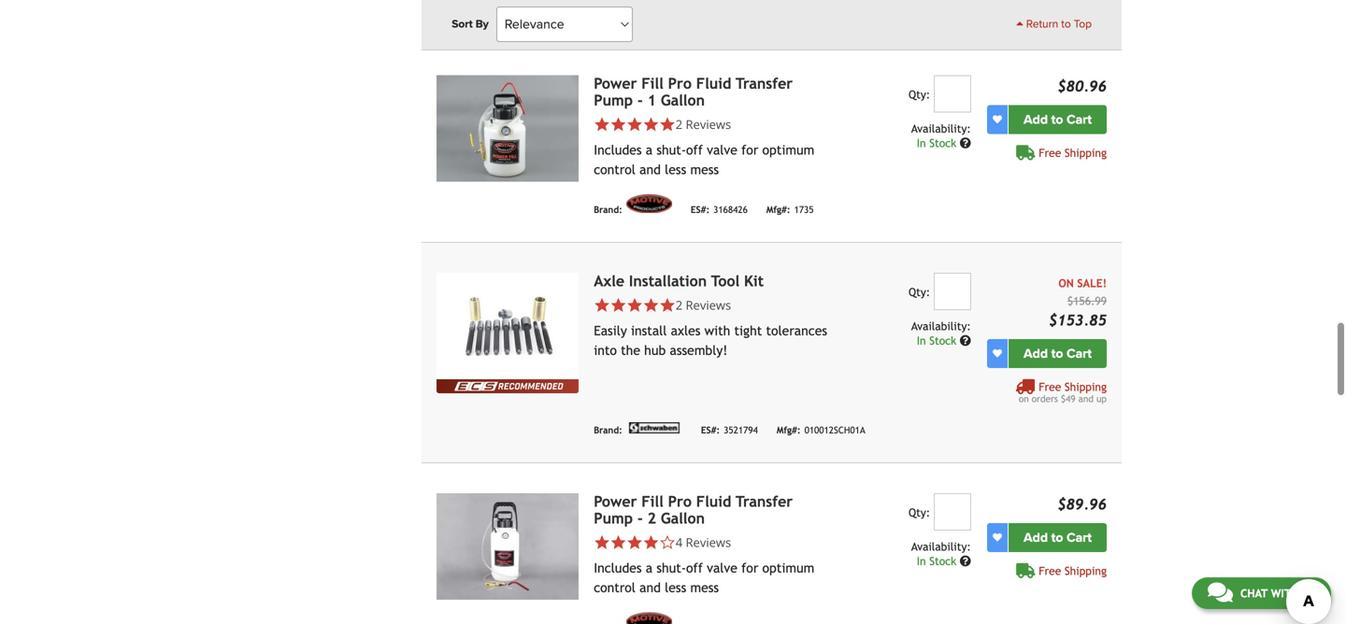Task type: vqa. For each thing, say whether or not it's contained in the screenshot.
the left comments icon
no



Task type: locate. For each thing, give the bounding box(es) containing it.
qty:
[[909, 88, 930, 101], [909, 285, 930, 298], [909, 506, 930, 519]]

0 vertical spatial includes a shut-off valve for optimum control and less mess
[[594, 142, 814, 177]]

fluid up the 4 reviews
[[696, 493, 731, 510]]

1 mess from the top
[[690, 162, 719, 177]]

1 in stock from the top
[[917, 136, 960, 149]]

2 less from the top
[[665, 580, 686, 595]]

2 add from the top
[[1024, 346, 1048, 362]]

question circle image
[[960, 137, 971, 148], [960, 335, 971, 346], [960, 556, 971, 567]]

in for axle installation tool kit
[[917, 334, 926, 347]]

less down power fill pro fluid transfer pump - 1 gallon link
[[665, 162, 686, 177]]

1 vertical spatial reviews
[[686, 297, 731, 313]]

add to cart button for $80.96
[[1009, 105, 1107, 134]]

for for power fill pro fluid transfer pump - 1 gallon
[[741, 142, 758, 157]]

1 vertical spatial in stock
[[917, 334, 960, 347]]

mess for 1
[[690, 162, 719, 177]]

brand: up axle
[[594, 204, 622, 215]]

2 reviews from the top
[[686, 297, 731, 313]]

2 - from the top
[[638, 510, 643, 527]]

transfer inside power fill pro fluid transfer pump - 2 gallon
[[736, 493, 793, 510]]

2 vertical spatial free
[[1039, 564, 1061, 578]]

0 vertical spatial valve
[[707, 142, 738, 157]]

with left 'us'
[[1271, 587, 1299, 600]]

includes for power fill pro fluid transfer pump - 2 gallon
[[594, 561, 642, 576]]

free shipping
[[1039, 146, 1107, 159], [1039, 564, 1107, 578]]

reviews down tool
[[686, 297, 731, 313]]

1 vertical spatial mess
[[690, 580, 719, 595]]

2 free shipping from the top
[[1039, 564, 1107, 578]]

add to cart button up free shipping on orders $49 and up
[[1009, 339, 1107, 368]]

$80.96
[[1058, 77, 1107, 95]]

2 vertical spatial add to cart button
[[1009, 523, 1107, 552]]

on sale! $156.99 $153.85
[[1049, 277, 1107, 329]]

cart
[[1067, 112, 1092, 127], [1067, 346, 1092, 362], [1067, 530, 1092, 546]]

with up "assembly!"
[[705, 323, 730, 338]]

on
[[1019, 393, 1029, 404]]

010012sch01a
[[805, 425, 865, 436]]

1 vertical spatial valve
[[707, 561, 738, 576]]

1 4 reviews link from the left
[[594, 534, 835, 551]]

0 vertical spatial fluid
[[696, 75, 731, 92]]

on
[[1059, 277, 1074, 290]]

1 vertical spatial and
[[1079, 393, 1094, 404]]

es#:
[[691, 204, 710, 215], [701, 425, 720, 436]]

shipping right orders
[[1065, 380, 1107, 393]]

es#: 3521794
[[701, 425, 758, 436]]

with
[[705, 323, 730, 338], [1271, 587, 1299, 600]]

free for $80.96
[[1039, 146, 1061, 159]]

gallon inside power fill pro fluid transfer pump - 1 gallon
[[661, 91, 705, 109]]

2 gallon from the top
[[661, 510, 705, 527]]

1 vertical spatial transfer
[[736, 493, 793, 510]]

0 vertical spatial transfer
[[736, 75, 793, 92]]

3 qty: from the top
[[909, 506, 930, 519]]

pro for 2
[[668, 493, 692, 510]]

es#3168426 - 1735 - power fill pro fluid transfer pump - 1 gallon - includes a shut-off valve for optimum control and less mess - motive - audi bmw volkswagen mercedes benz mini porsche image
[[437, 75, 579, 182]]

fill
[[642, 75, 664, 92], [642, 493, 664, 510]]

mfg#: 010012sch01a
[[777, 425, 865, 436]]

question circle image for on sale!
[[960, 335, 971, 346]]

3 add from the top
[[1024, 530, 1048, 546]]

pump inside power fill pro fluid transfer pump - 2 gallon
[[594, 510, 633, 527]]

0 vertical spatial in
[[917, 136, 926, 149]]

0 vertical spatial shut-
[[657, 142, 686, 157]]

motive - corporate logo image left es#: 3168426
[[626, 194, 672, 213]]

0 vertical spatial fill
[[642, 75, 664, 92]]

question circle image for $80.96
[[960, 137, 971, 148]]

4 reviews link
[[594, 534, 835, 551], [676, 534, 731, 551]]

- inside power fill pro fluid transfer pump - 1 gallon
[[638, 91, 643, 109]]

pump for power fill pro fluid transfer pump - 1 gallon
[[594, 91, 633, 109]]

pro right 1
[[668, 75, 692, 92]]

brand:
[[594, 7, 622, 17], [594, 204, 622, 215], [594, 425, 622, 436]]

1 add to wish list image from the top
[[993, 115, 1002, 124]]

1 vertical spatial add to cart button
[[1009, 339, 1107, 368]]

in stock for on sale!
[[917, 334, 960, 347]]

1 for from the top
[[741, 142, 758, 157]]

0 vertical spatial gallon
[[661, 91, 705, 109]]

2
[[676, 116, 683, 133], [676, 297, 683, 313], [648, 510, 656, 527]]

1 vertical spatial motive - corporate logo image
[[626, 613, 672, 625]]

mfg#: for power fill pro fluid transfer pump - 1 gallon
[[766, 204, 791, 215]]

brand: for axle
[[594, 425, 622, 436]]

less down 4
[[665, 580, 686, 595]]

power
[[594, 75, 637, 92], [594, 493, 637, 510]]

includes a shut-off valve for optimum control and less mess up es#: 3168426
[[594, 142, 814, 177]]

1 vertical spatial free shipping
[[1039, 564, 1107, 578]]

add to cart
[[1024, 112, 1092, 127], [1024, 346, 1092, 362], [1024, 530, 1092, 546]]

2 vertical spatial question circle image
[[960, 556, 971, 567]]

1 free from the top
[[1039, 146, 1061, 159]]

gallon for 1
[[661, 91, 705, 109]]

free down $80.96 on the top of page
[[1039, 146, 1061, 159]]

0 vertical spatial qty:
[[909, 88, 930, 101]]

1 stock from the top
[[929, 136, 957, 149]]

and down empty star image
[[640, 580, 661, 595]]

3 free from the top
[[1039, 564, 1061, 578]]

0 vertical spatial add to cart
[[1024, 112, 1092, 127]]

2 vertical spatial in
[[917, 555, 926, 568]]

cart down $80.96 on the top of page
[[1067, 112, 1092, 127]]

fill inside power fill pro fluid transfer pump - 2 gallon
[[642, 493, 664, 510]]

0 vertical spatial free shipping
[[1039, 146, 1107, 159]]

and
[[640, 162, 661, 177], [1079, 393, 1094, 404], [640, 580, 661, 595]]

0 vertical spatial -
[[638, 91, 643, 109]]

3 stock from the top
[[929, 555, 957, 568]]

1 in from the top
[[917, 136, 926, 149]]

add to cart down $89.96
[[1024, 530, 1092, 546]]

empty star image
[[659, 535, 676, 551]]

3 reviews from the top
[[686, 534, 731, 551]]

1 transfer from the top
[[736, 75, 793, 92]]

to down $89.96
[[1051, 530, 1063, 546]]

0 vertical spatial stock
[[929, 136, 957, 149]]

sort by
[[452, 17, 489, 31]]

1 qty: from the top
[[909, 88, 930, 101]]

0 vertical spatial pro
[[668, 75, 692, 92]]

add to wish list image for $89.96
[[993, 533, 1002, 542]]

1 vertical spatial add
[[1024, 346, 1048, 362]]

cart for $89.96
[[1067, 530, 1092, 546]]

1 vertical spatial pro
[[668, 493, 692, 510]]

axle installation tool kit link
[[594, 272, 764, 290]]

1 vertical spatial for
[[741, 561, 758, 576]]

add to cart button down $89.96
[[1009, 523, 1107, 552]]

add to cart button down $80.96 on the top of page
[[1009, 105, 1107, 134]]

1 shut- from the top
[[657, 142, 686, 157]]

pro for 1
[[668, 75, 692, 92]]

stock
[[929, 136, 957, 149], [929, 334, 957, 347], [929, 555, 957, 568]]

1 a from the top
[[646, 142, 653, 157]]

2 for installation
[[676, 297, 683, 313]]

gallon right 1
[[661, 91, 705, 109]]

2 2 reviews from the top
[[676, 297, 731, 313]]

to inside return to top link
[[1061, 17, 1071, 31]]

control
[[594, 162, 636, 177], [594, 580, 636, 595]]

qty: for axle installation tool kit
[[909, 285, 930, 298]]

1 valve from the top
[[707, 142, 738, 157]]

2 fluid from the top
[[696, 493, 731, 510]]

qty: for power fill pro fluid transfer pump - 1 gallon
[[909, 88, 930, 101]]

3521794
[[724, 425, 758, 436]]

availability:
[[911, 122, 971, 135], [911, 320, 971, 333], [911, 540, 971, 553]]

easily install axles with tight tolerances into the hub assembly!
[[594, 323, 827, 358]]

3 question circle image from the top
[[960, 556, 971, 567]]

shut- for 1
[[657, 142, 686, 157]]

2 reviews for pro
[[676, 116, 731, 133]]

mess
[[690, 162, 719, 177], [690, 580, 719, 595]]

by
[[476, 17, 489, 31]]

4
[[676, 534, 683, 551]]

2 includes from the top
[[594, 561, 642, 576]]

gallon up 4
[[661, 510, 705, 527]]

2 for from the top
[[741, 561, 758, 576]]

1 vertical spatial es#:
[[701, 425, 720, 436]]

fill for 2
[[642, 493, 664, 510]]

in for power fill pro fluid transfer pump - 2 gallon
[[917, 555, 926, 568]]

add to cart up free shipping on orders $49 and up
[[1024, 346, 1092, 362]]

2 pump from the top
[[594, 510, 633, 527]]

brand: left schwaben - corporate logo
[[594, 425, 622, 436]]

1 vertical spatial qty:
[[909, 285, 930, 298]]

1 add to cart button from the top
[[1009, 105, 1107, 134]]

valve
[[707, 142, 738, 157], [707, 561, 738, 576]]

3 in from the top
[[917, 555, 926, 568]]

to down $80.96 on the top of page
[[1051, 112, 1063, 127]]

availability: for $89.96
[[911, 540, 971, 553]]

off down the 4 reviews
[[686, 561, 703, 576]]

less
[[665, 162, 686, 177], [665, 580, 686, 595]]

2 vertical spatial cart
[[1067, 530, 1092, 546]]

free
[[1039, 146, 1061, 159], [1039, 380, 1061, 393], [1039, 564, 1061, 578]]

add for $80.96
[[1024, 112, 1048, 127]]

1 vertical spatial shut-
[[657, 561, 686, 576]]

2 qty: from the top
[[909, 285, 930, 298]]

1 pump from the top
[[594, 91, 633, 109]]

2 shut- from the top
[[657, 561, 686, 576]]

1 vertical spatial shipping
[[1065, 380, 1107, 393]]

mess down the 4 reviews
[[690, 580, 719, 595]]

es#: left the 3168426
[[691, 204, 710, 215]]

1 vertical spatial 2 reviews
[[676, 297, 731, 313]]

off for 1
[[686, 142, 703, 157]]

1 vertical spatial availability:
[[911, 320, 971, 333]]

1 reviews from the top
[[686, 116, 731, 133]]

2 reviews up axles
[[676, 297, 731, 313]]

1 vertical spatial in
[[917, 334, 926, 347]]

in for power fill pro fluid transfer pump - 1 gallon
[[917, 136, 926, 149]]

a down power fill pro fluid transfer pump - 2 gallon link on the bottom of page
[[646, 561, 653, 576]]

0 vertical spatial free
[[1039, 146, 1061, 159]]

2 includes a shut-off valve for optimum control and less mess from the top
[[594, 561, 814, 595]]

mfg#: left 1735
[[766, 204, 791, 215]]

free down $89.96
[[1039, 564, 1061, 578]]

0 vertical spatial and
[[640, 162, 661, 177]]

1 includes from the top
[[594, 142, 642, 157]]

2 pro from the top
[[668, 493, 692, 510]]

1 vertical spatial brand:
[[594, 204, 622, 215]]

None number field
[[934, 75, 971, 112], [934, 273, 971, 310], [934, 493, 971, 531], [934, 75, 971, 112], [934, 273, 971, 310], [934, 493, 971, 531]]

1 control from the top
[[594, 162, 636, 177]]

1 vertical spatial mfg#:
[[777, 425, 801, 436]]

free for $89.96
[[1039, 564, 1061, 578]]

2 fill from the top
[[642, 493, 664, 510]]

0 vertical spatial optimum
[[762, 142, 814, 157]]

2 reviews down power fill pro fluid transfer pump - 1 gallon link
[[676, 116, 731, 133]]

pro up 4
[[668, 493, 692, 510]]

2 valve from the top
[[707, 561, 738, 576]]

2 availability: from the top
[[911, 320, 971, 333]]

1 vertical spatial fill
[[642, 493, 664, 510]]

shut- for 2
[[657, 561, 686, 576]]

comments image
[[1208, 581, 1233, 604]]

reviews right 4
[[686, 534, 731, 551]]

1 vertical spatial control
[[594, 580, 636, 595]]

free shipping down $89.96
[[1039, 564, 1107, 578]]

off down power fill pro fluid transfer pump - 1 gallon link
[[686, 142, 703, 157]]

1 vertical spatial free
[[1039, 380, 1061, 393]]

gallon
[[661, 91, 705, 109], [661, 510, 705, 527]]

control for power fill pro fluid transfer pump - 1 gallon
[[594, 162, 636, 177]]

2 reviews link
[[594, 116, 835, 133], [676, 116, 731, 133], [594, 297, 835, 313], [676, 297, 731, 313]]

optimum
[[762, 142, 814, 157], [762, 561, 814, 576]]

1 2 reviews from the top
[[676, 116, 731, 133]]

add to cart button
[[1009, 105, 1107, 134], [1009, 339, 1107, 368], [1009, 523, 1107, 552]]

valve up es#: 3168426
[[707, 142, 738, 157]]

shipping down $89.96
[[1065, 564, 1107, 578]]

0 vertical spatial off
[[686, 142, 703, 157]]

0 vertical spatial in stock
[[917, 136, 960, 149]]

add to cart for $80.96
[[1024, 112, 1092, 127]]

2 vertical spatial in stock
[[917, 555, 960, 568]]

0 vertical spatial with
[[705, 323, 730, 338]]

2 shipping from the top
[[1065, 380, 1107, 393]]

power fill pro fluid transfer pump - 1 gallon link
[[594, 75, 793, 109]]

includes a shut-off valve for optimum control and less mess
[[594, 142, 814, 177], [594, 561, 814, 595]]

shut- down power fill pro fluid transfer pump - 1 gallon link
[[657, 142, 686, 157]]

1735
[[794, 204, 814, 215]]

stock for on sale!
[[929, 334, 957, 347]]

valve for 2
[[707, 561, 738, 576]]

2 transfer from the top
[[736, 493, 793, 510]]

0 vertical spatial a
[[646, 142, 653, 157]]

to
[[1061, 17, 1071, 31], [1051, 112, 1063, 127], [1051, 346, 1063, 362], [1051, 530, 1063, 546]]

1 cart from the top
[[1067, 112, 1092, 127]]

2 optimum from the top
[[762, 561, 814, 576]]

0 vertical spatial 2
[[676, 116, 683, 133]]

0 vertical spatial less
[[665, 162, 686, 177]]

with inside easily install axles with tight tolerances into the hub assembly!
[[705, 323, 730, 338]]

mess up es#: 3168426
[[690, 162, 719, 177]]

1 power from the top
[[594, 75, 637, 92]]

1 vertical spatial power
[[594, 493, 637, 510]]

power inside power fill pro fluid transfer pump - 2 gallon
[[594, 493, 637, 510]]

3 add to cart button from the top
[[1009, 523, 1107, 552]]

pro inside power fill pro fluid transfer pump - 1 gallon
[[668, 75, 692, 92]]

free shipping on orders $49 and up
[[1019, 380, 1107, 404]]

2 mess from the top
[[690, 580, 719, 595]]

1 question circle image from the top
[[960, 137, 971, 148]]

control for power fill pro fluid transfer pump - 2 gallon
[[594, 580, 636, 595]]

0 vertical spatial brand:
[[594, 7, 622, 17]]

transfer inside power fill pro fluid transfer pump - 1 gallon
[[736, 75, 793, 92]]

1 off from the top
[[686, 142, 703, 157]]

3 availability: from the top
[[911, 540, 971, 553]]

2 brand: from the top
[[594, 204, 622, 215]]

1 vertical spatial add to cart
[[1024, 346, 1092, 362]]

in stock
[[917, 136, 960, 149], [917, 334, 960, 347], [917, 555, 960, 568]]

1 horizontal spatial with
[[1271, 587, 1299, 600]]

1 vertical spatial add to wish list image
[[993, 533, 1002, 542]]

2 free from the top
[[1039, 380, 1061, 393]]

1 shipping from the top
[[1065, 146, 1107, 159]]

shipping for $89.96
[[1065, 564, 1107, 578]]

1 vertical spatial less
[[665, 580, 686, 595]]

pump inside power fill pro fluid transfer pump - 1 gallon
[[594, 91, 633, 109]]

pro inside power fill pro fluid transfer pump - 2 gallon
[[668, 493, 692, 510]]

2 vertical spatial reviews
[[686, 534, 731, 551]]

add for $89.96
[[1024, 530, 1048, 546]]

1 vertical spatial 2
[[676, 297, 683, 313]]

0 vertical spatial add to wish list image
[[993, 115, 1002, 124]]

1 vertical spatial stock
[[929, 334, 957, 347]]

2 vertical spatial qty:
[[909, 506, 930, 519]]

add to wish list image
[[993, 115, 1002, 124], [993, 533, 1002, 542]]

sale!
[[1077, 277, 1107, 290]]

0 vertical spatial 2 reviews
[[676, 116, 731, 133]]

0 vertical spatial question circle image
[[960, 137, 971, 148]]

1 pro from the top
[[668, 75, 692, 92]]

axles
[[671, 323, 701, 338]]

power inside power fill pro fluid transfer pump - 1 gallon
[[594, 75, 637, 92]]

0 vertical spatial es#:
[[691, 204, 710, 215]]

fill inside power fill pro fluid transfer pump - 1 gallon
[[642, 75, 664, 92]]

mess for 2
[[690, 580, 719, 595]]

up
[[1097, 393, 1107, 404]]

0 vertical spatial shipping
[[1065, 146, 1107, 159]]

1 vertical spatial cart
[[1067, 346, 1092, 362]]

transfer
[[736, 75, 793, 92], [736, 493, 793, 510]]

1 vertical spatial with
[[1271, 587, 1299, 600]]

motive - corporate logo image down empty star image
[[626, 613, 672, 625]]

0 vertical spatial availability:
[[911, 122, 971, 135]]

star image
[[594, 116, 610, 133], [627, 116, 643, 133], [643, 116, 659, 133], [659, 116, 676, 133], [594, 297, 610, 313], [610, 297, 627, 313], [610, 535, 627, 551], [643, 535, 659, 551]]

gallon inside power fill pro fluid transfer pump - 2 gallon
[[661, 510, 705, 527]]

1 vertical spatial fluid
[[696, 493, 731, 510]]

fill up empty star image
[[642, 493, 664, 510]]

pump
[[594, 91, 633, 109], [594, 510, 633, 527]]

free shipping for $89.96
[[1039, 564, 1107, 578]]

add
[[1024, 112, 1048, 127], [1024, 346, 1048, 362], [1024, 530, 1048, 546]]

1 fill from the top
[[642, 75, 664, 92]]

mfg#: left 010012sch01a
[[777, 425, 801, 436]]

es#: left 3521794 at the bottom right of page
[[701, 425, 720, 436]]

1 less from the top
[[665, 162, 686, 177]]

off
[[686, 142, 703, 157], [686, 561, 703, 576]]

fill down "bav auto tools - corporate logo" on the top
[[642, 75, 664, 92]]

brand: left "bav auto tools - corporate logo" on the top
[[594, 7, 622, 17]]

2 vertical spatial stock
[[929, 555, 957, 568]]

reviews down power fill pro fluid transfer pump - 1 gallon link
[[686, 116, 731, 133]]

1 vertical spatial optimum
[[762, 561, 814, 576]]

2 question circle image from the top
[[960, 335, 971, 346]]

cart down $89.96
[[1067, 530, 1092, 546]]

2 vertical spatial and
[[640, 580, 661, 595]]

reviews
[[686, 116, 731, 133], [686, 297, 731, 313], [686, 534, 731, 551]]

transfer for power fill pro fluid transfer pump - 2 gallon
[[736, 493, 793, 510]]

and left up
[[1079, 393, 1094, 404]]

shipping for $80.96
[[1065, 146, 1107, 159]]

0 vertical spatial add
[[1024, 112, 1048, 127]]

valve down the 4 reviews
[[707, 561, 738, 576]]

star image
[[610, 116, 627, 133], [627, 297, 643, 313], [643, 297, 659, 313], [659, 297, 676, 313], [594, 535, 610, 551], [627, 535, 643, 551]]

kit
[[744, 272, 764, 290]]

1 optimum from the top
[[762, 142, 814, 157]]

chat with us link
[[1192, 578, 1331, 610]]

2 vertical spatial brand:
[[594, 425, 622, 436]]

add to wish list image
[[993, 349, 1002, 358]]

fluid right 1
[[696, 75, 731, 92]]

pro
[[668, 75, 692, 92], [668, 493, 692, 510]]

2 reviews for tool
[[676, 297, 731, 313]]

2 power from the top
[[594, 493, 637, 510]]

1 vertical spatial pump
[[594, 510, 633, 527]]

power left 1
[[594, 75, 637, 92]]

0 vertical spatial includes
[[594, 142, 642, 157]]

motive - corporate logo image
[[626, 194, 672, 213], [626, 613, 672, 625]]

shut-
[[657, 142, 686, 157], [657, 561, 686, 576]]

- for 2
[[638, 510, 643, 527]]

1 availability: from the top
[[911, 122, 971, 135]]

cart down $153.85
[[1067, 346, 1092, 362]]

0 vertical spatial control
[[594, 162, 636, 177]]

shipping down $80.96 on the top of page
[[1065, 146, 1107, 159]]

2 in stock from the top
[[917, 334, 960, 347]]

and for power fill pro fluid transfer pump - 1 gallon
[[640, 162, 661, 177]]

for
[[741, 142, 758, 157], [741, 561, 758, 576]]

0 horizontal spatial with
[[705, 323, 730, 338]]

0 vertical spatial for
[[741, 142, 758, 157]]

mfg#: for axle installation tool kit
[[777, 425, 801, 436]]

2 vertical spatial add to cart
[[1024, 530, 1092, 546]]

2 reviews
[[676, 116, 731, 133], [676, 297, 731, 313]]

fluid
[[696, 75, 731, 92], [696, 493, 731, 510]]

2 vertical spatial add
[[1024, 530, 1048, 546]]

fluid inside power fill pro fluid transfer pump - 1 gallon
[[696, 75, 731, 92]]

1 - from the top
[[638, 91, 643, 109]]

2 off from the top
[[686, 561, 703, 576]]

in
[[917, 136, 926, 149], [917, 334, 926, 347], [917, 555, 926, 568]]

2 in from the top
[[917, 334, 926, 347]]

includes
[[594, 142, 642, 157], [594, 561, 642, 576]]

es#: for tool
[[701, 425, 720, 436]]

includes for power fill pro fluid transfer pump - 1 gallon
[[594, 142, 642, 157]]

3 shipping from the top
[[1065, 564, 1107, 578]]

0 vertical spatial mfg#:
[[766, 204, 791, 215]]

shut- down empty star image
[[657, 561, 686, 576]]

2 vertical spatial 2
[[648, 510, 656, 527]]

1 fluid from the top
[[696, 75, 731, 92]]

2 stock from the top
[[929, 334, 957, 347]]

pump for power fill pro fluid transfer pump - 2 gallon
[[594, 510, 633, 527]]

free shipping for $80.96
[[1039, 146, 1107, 159]]

1 add from the top
[[1024, 112, 1048, 127]]

0 vertical spatial cart
[[1067, 112, 1092, 127]]

power down schwaben - corporate logo
[[594, 493, 637, 510]]

0 vertical spatial power
[[594, 75, 637, 92]]

add to cart down $80.96 on the top of page
[[1024, 112, 1092, 127]]

1 vertical spatial question circle image
[[960, 335, 971, 346]]

1
[[648, 91, 656, 109]]

0 vertical spatial mess
[[690, 162, 719, 177]]

power fill pro fluid transfer pump - 2 gallon link
[[594, 493, 793, 527]]

3 in stock from the top
[[917, 555, 960, 568]]

for up the 3168426
[[741, 142, 758, 157]]

1 includes a shut-off valve for optimum control and less mess from the top
[[594, 142, 814, 177]]

3 add to cart from the top
[[1024, 530, 1092, 546]]

0 vertical spatial reviews
[[686, 116, 731, 133]]

a down 1
[[646, 142, 653, 157]]

- inside power fill pro fluid transfer pump - 2 gallon
[[638, 510, 643, 527]]

1 vertical spatial off
[[686, 561, 703, 576]]

less for 1
[[665, 162, 686, 177]]

free right on
[[1039, 380, 1061, 393]]

2 vertical spatial shipping
[[1065, 564, 1107, 578]]

1 free shipping from the top
[[1039, 146, 1107, 159]]

2 add to wish list image from the top
[[993, 533, 1002, 542]]

for down power fill pro fluid transfer pump - 2 gallon link on the bottom of page
[[741, 561, 758, 576]]

fluid for 1
[[696, 75, 731, 92]]

-
[[638, 91, 643, 109], [638, 510, 643, 527]]

1 gallon from the top
[[661, 91, 705, 109]]

to left top at the right top
[[1061, 17, 1071, 31]]

3 brand: from the top
[[594, 425, 622, 436]]

fluid inside power fill pro fluid transfer pump - 2 gallon
[[696, 493, 731, 510]]

0 vertical spatial add to cart button
[[1009, 105, 1107, 134]]

2 a from the top
[[646, 561, 653, 576]]

to up free shipping on orders $49 and up
[[1051, 346, 1063, 362]]

orders
[[1032, 393, 1058, 404]]

2 control from the top
[[594, 580, 636, 595]]

chat
[[1240, 587, 1268, 600]]

1 vertical spatial gallon
[[661, 510, 705, 527]]

1 vertical spatial a
[[646, 561, 653, 576]]

1 add to cart from the top
[[1024, 112, 1092, 127]]

1 vertical spatial includes a shut-off valve for optimum control and less mess
[[594, 561, 814, 595]]

axle installation tool kit
[[594, 272, 764, 290]]

1 vertical spatial -
[[638, 510, 643, 527]]

2 vertical spatial availability:
[[911, 540, 971, 553]]

mfg#:
[[766, 204, 791, 215], [777, 425, 801, 436]]

mfg#: 1735
[[766, 204, 814, 215]]

and down 1
[[640, 162, 661, 177]]

1 vertical spatial includes
[[594, 561, 642, 576]]

es#2207922 - 1745 - power fill pro fluid transfer pump - 2 gallon  - includes a shut-off valve for optimum control and less mess - motive - audi bmw volkswagen mercedes benz mini porsche image
[[437, 493, 579, 600]]

free shipping down $80.96 on the top of page
[[1039, 146, 1107, 159]]

a
[[646, 142, 653, 157], [646, 561, 653, 576]]

shipping
[[1065, 146, 1107, 159], [1065, 380, 1107, 393], [1065, 564, 1107, 578]]

3 cart from the top
[[1067, 530, 1092, 546]]

2 motive - corporate logo image from the top
[[626, 613, 672, 625]]

power for power fill pro fluid transfer pump - 1 gallon
[[594, 75, 637, 92]]

includes a shut-off valve for optimum control and less mess down the 4 reviews
[[594, 561, 814, 595]]

less for 2
[[665, 580, 686, 595]]



Task type: describe. For each thing, give the bounding box(es) containing it.
and inside free shipping on orders $49 and up
[[1079, 393, 1094, 404]]

tolerances
[[766, 323, 827, 338]]

ecs tuning recommends this product. image
[[437, 379, 579, 393]]

us
[[1302, 587, 1315, 600]]

easily
[[594, 323, 627, 338]]

for for power fill pro fluid transfer pump - 2 gallon
[[741, 561, 758, 576]]

to for add to cart button associated with $89.96
[[1051, 530, 1063, 546]]

optimum for power fill pro fluid transfer pump - 2 gallon
[[762, 561, 814, 576]]

and for power fill pro fluid transfer pump - 2 gallon
[[640, 580, 661, 595]]

to for second add to cart button from the bottom of the page
[[1051, 346, 1063, 362]]

question circle image for $89.96
[[960, 556, 971, 567]]

into
[[594, 343, 617, 358]]

sort
[[452, 17, 473, 31]]

a for 2
[[646, 561, 653, 576]]

tool
[[711, 272, 740, 290]]

es#3521794 - 010012sch01a - axle installation tool kit - easily install axles with tight tolerances into the hub assembly! - schwaben - audi bmw volkswagen mercedes benz mini porsche image
[[437, 273, 579, 379]]

2 cart from the top
[[1067, 346, 1092, 362]]

a for 1
[[646, 142, 653, 157]]

assembly!
[[670, 343, 728, 358]]

$156.99
[[1067, 294, 1107, 307]]

hub
[[644, 343, 666, 358]]

free inside free shipping on orders $49 and up
[[1039, 380, 1061, 393]]

$153.85
[[1049, 312, 1107, 329]]

shipping inside free shipping on orders $49 and up
[[1065, 380, 1107, 393]]

stock for $89.96
[[929, 555, 957, 568]]

fill for 1
[[642, 75, 664, 92]]

power fill pro fluid transfer pump - 1 gallon
[[594, 75, 793, 109]]

to for add to cart button associated with $80.96
[[1051, 112, 1063, 127]]

availability: for on sale!
[[911, 320, 971, 333]]

transfer for power fill pro fluid transfer pump - 1 gallon
[[736, 75, 793, 92]]

includes a shut-off valve for optimum control and less mess for 2
[[594, 561, 814, 595]]

es#: 3168426
[[691, 204, 748, 215]]

return to top
[[1023, 17, 1092, 31]]

2 inside power fill pro fluid transfer pump - 2 gallon
[[648, 510, 656, 527]]

availability: for $80.96
[[911, 122, 971, 135]]

return
[[1026, 17, 1058, 31]]

top
[[1074, 17, 1092, 31]]

gallon for 2
[[661, 510, 705, 527]]

includes a shut-off valve for optimum control and less mess for 1
[[594, 142, 814, 177]]

tight
[[734, 323, 762, 338]]

1 brand: from the top
[[594, 7, 622, 17]]

4 reviews
[[676, 534, 731, 551]]

in stock for $80.96
[[917, 136, 960, 149]]

bav auto tools - corporate logo image
[[626, 0, 720, 15]]

chat with us
[[1240, 587, 1315, 600]]

fluid for 2
[[696, 493, 731, 510]]

power for power fill pro fluid transfer pump - 2 gallon
[[594, 493, 637, 510]]

axle
[[594, 272, 625, 290]]

2 for fill
[[676, 116, 683, 133]]

2 4 reviews link from the left
[[676, 534, 731, 551]]

in stock for $89.96
[[917, 555, 960, 568]]

add to cart for $89.96
[[1024, 530, 1092, 546]]

reviews for axle installation tool kit
[[686, 297, 731, 313]]

valve for 1
[[707, 142, 738, 157]]

3168426
[[713, 204, 748, 215]]

brand: for power
[[594, 204, 622, 215]]

2 add to cart button from the top
[[1009, 339, 1107, 368]]

off for 2
[[686, 561, 703, 576]]

return to top link
[[1016, 16, 1092, 33]]

add to wish list image for $80.96
[[993, 115, 1002, 124]]

es#: for pro
[[691, 204, 710, 215]]

add to cart button for $89.96
[[1009, 523, 1107, 552]]

stock for $80.96
[[929, 136, 957, 149]]

caret up image
[[1016, 18, 1023, 29]]

$49
[[1061, 393, 1076, 404]]

install
[[631, 323, 667, 338]]

reviews for power fill pro fluid transfer pump - 2 gallon
[[686, 534, 731, 551]]

installation
[[629, 272, 707, 290]]

schwaben - corporate logo image
[[626, 422, 682, 434]]

$89.96
[[1058, 496, 1107, 513]]

- for 1
[[638, 91, 643, 109]]

reviews for power fill pro fluid transfer pump - 1 gallon
[[686, 116, 731, 133]]

optimum for power fill pro fluid transfer pump - 1 gallon
[[762, 142, 814, 157]]

2 add to cart from the top
[[1024, 346, 1092, 362]]

cart for $80.96
[[1067, 112, 1092, 127]]

power fill pro fluid transfer pump - 2 gallon
[[594, 493, 793, 527]]

1 motive - corporate logo image from the top
[[626, 194, 672, 213]]

qty: for power fill pro fluid transfer pump - 2 gallon
[[909, 506, 930, 519]]

the
[[621, 343, 640, 358]]



